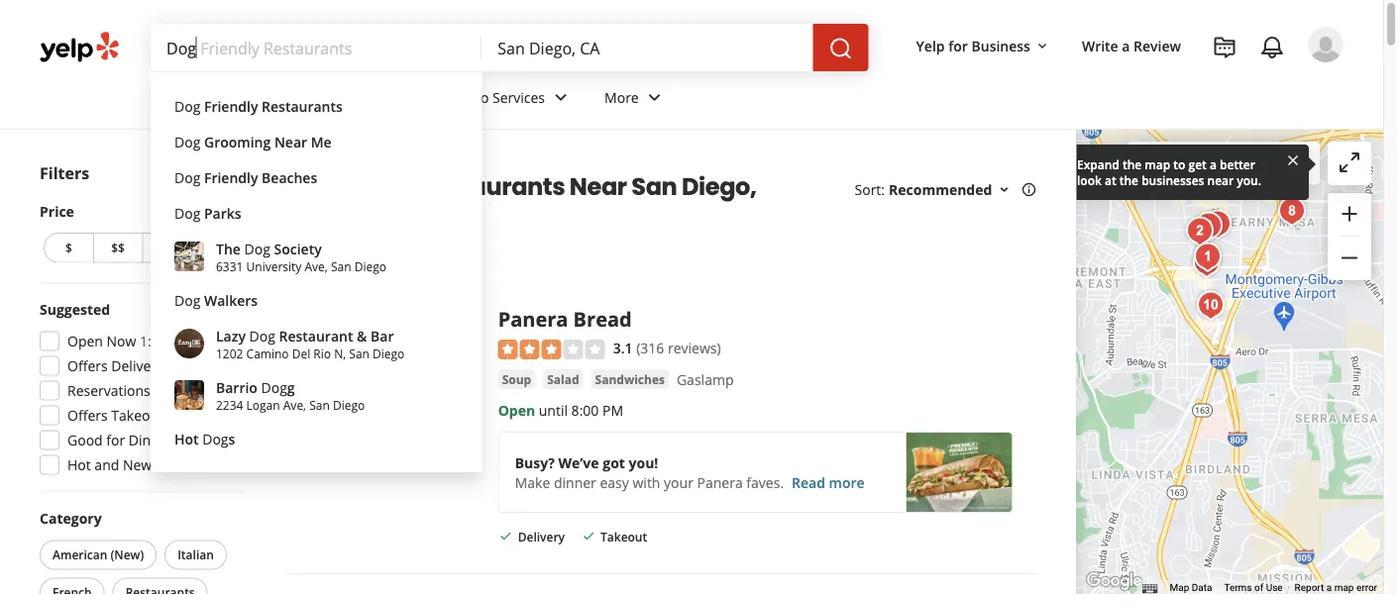 Task type: locate. For each thing, give the bounding box(es) containing it.
open now 1:16 pm
[[67, 332, 192, 351]]

dog right the
[[244, 239, 270, 258]]

0 horizontal spatial 24 chevron down v2 image
[[248, 86, 272, 109]]

2 24 chevron down v2 image from the left
[[549, 86, 573, 109]]

offers takeout
[[67, 406, 164, 425]]

open down the suggested
[[67, 332, 103, 351]]

reviews)
[[668, 338, 721, 357]]

24 chevron down v2 image inside the "auto services" link
[[549, 86, 573, 109]]

0 vertical spatial takeout
[[111, 406, 164, 425]]

sandwiches
[[595, 371, 665, 387]]

panera bread link
[[498, 306, 632, 333]]

open inside group
[[67, 332, 103, 351]]

for right yelp
[[948, 36, 968, 55]]

diego down california
[[354, 258, 386, 274]]

soup
[[502, 371, 531, 387]]

map inside expand the map to get a better look at the businesses near you.
[[1145, 156, 1170, 172]]

california
[[285, 202, 403, 235]]

0 horizontal spatial for
[[106, 431, 125, 450]]

as
[[1215, 154, 1229, 173]]

1 horizontal spatial hot
[[174, 430, 199, 448]]

american
[[53, 547, 107, 563]]

diego right &
[[373, 345, 405, 362]]

top 10 best restaurants near san diego, california
[[285, 170, 756, 235]]

a
[[1122, 36, 1130, 55], [1210, 156, 1217, 172], [1327, 582, 1332, 594]]

0 vertical spatial for
[[948, 36, 968, 55]]

best
[[362, 170, 414, 203]]

ave, right logan
[[283, 397, 306, 413]]

2 vertical spatial diego
[[333, 397, 365, 413]]

me
[[311, 132, 332, 151]]

flama llama image
[[1188, 237, 1228, 277]]

park social image
[[1272, 192, 1312, 231]]

panera right your
[[697, 473, 743, 492]]

diego inside the 'the dog society 6331 university ave, san diego'
[[354, 258, 386, 274]]

1 vertical spatial group
[[34, 300, 246, 481]]

2 services from the left
[[492, 88, 545, 107]]

1 horizontal spatial takeout
[[600, 529, 647, 545]]

delivery right 16 checkmark v2 icon
[[518, 529, 565, 545]]

1 vertical spatial hot
[[67, 456, 91, 475]]

0 vertical spatial a
[[1122, 36, 1130, 55]]

with
[[633, 473, 660, 492]]

a right get
[[1210, 156, 1217, 172]]

1 horizontal spatial for
[[948, 36, 968, 55]]

1 horizontal spatial panera
[[697, 473, 743, 492]]

1 friendly from the top
[[204, 97, 258, 115]]

0 vertical spatial diego
[[354, 258, 386, 274]]

expand the map to get a better look at the businesses near you. tooltip
[[1061, 145, 1309, 200]]

camino
[[246, 345, 289, 362]]

16 checkmark v2 image
[[581, 529, 597, 545]]

hot down good
[[67, 456, 91, 475]]

0 vertical spatial friendly
[[204, 97, 258, 115]]

yuk dae jang image
[[1154, 163, 1193, 203]]

reservations
[[67, 381, 150, 400]]

0 vertical spatial pm
[[171, 332, 192, 351]]

offers up reservations
[[67, 357, 108, 376]]

1 vertical spatial near
[[570, 170, 627, 203]]

slideshow element
[[309, 306, 474, 471]]

services right home
[[346, 88, 399, 107]]

0 horizontal spatial a
[[1122, 36, 1130, 55]]

map
[[1233, 154, 1262, 173], [1145, 156, 1170, 172], [1334, 582, 1354, 594]]

0 horizontal spatial services
[[346, 88, 399, 107]]

soup button
[[498, 369, 535, 389]]

1 horizontal spatial pm
[[602, 401, 623, 419]]

dog right the lazy
[[249, 326, 275, 345]]

None search field
[[151, 24, 873, 71]]

16 chevron down v2 image
[[1034, 38, 1050, 54]]

busy? we've got you! make dinner easy with your panera faves. read more
[[515, 453, 865, 492]]

map for error
[[1334, 582, 1354, 594]]

you!
[[629, 453, 658, 472]]

16 checkmark v2 image
[[498, 529, 514, 545]]

8:00
[[571, 401, 599, 419]]

0 horizontal spatial open
[[67, 332, 103, 351]]

american (new)
[[53, 547, 144, 563]]

dog inside the 'the dog society 6331 university ave, san diego'
[[244, 239, 270, 258]]

0 horizontal spatial map
[[1145, 156, 1170, 172]]

services for auto services
[[492, 88, 545, 107]]

panera bread image
[[309, 306, 474, 471]]

0 vertical spatial open
[[67, 332, 103, 351]]

0 horizontal spatial takeout
[[111, 406, 164, 425]]

diego
[[354, 258, 386, 274], [373, 345, 405, 362], [333, 397, 365, 413]]

parks
[[204, 204, 241, 222]]

map left error
[[1334, 582, 1354, 594]]

ave, right university at the top of the page
[[305, 258, 328, 274]]

get
[[1189, 156, 1207, 172]]

to
[[1174, 156, 1185, 172]]

expand map image
[[1338, 151, 1361, 174]]

near left the me
[[274, 132, 307, 151]]

1 vertical spatial offers
[[67, 406, 108, 425]]

offers up good
[[67, 406, 108, 425]]

services right auto
[[492, 88, 545, 107]]

diego inside 'barrio dog g 2234 logan ave, san diego'
[[333, 397, 365, 413]]

restaurant
[[279, 326, 353, 345]]

society
[[274, 239, 322, 258]]

for for good
[[106, 431, 125, 450]]

busy?
[[515, 453, 555, 472]]

formoosa image
[[1180, 212, 1220, 251]]

1 horizontal spatial a
[[1210, 156, 1217, 172]]

san right n,
[[349, 345, 370, 362]]

0 vertical spatial delivery
[[111, 357, 164, 376]]

pm right 1:16
[[171, 332, 192, 351]]

0 horizontal spatial pm
[[171, 332, 192, 351]]

panera up 3.1 star rating image
[[498, 306, 568, 333]]

24 chevron down v2 image for auto services
[[549, 86, 573, 109]]

friendly up "grooming" on the top
[[204, 97, 258, 115]]

pm right 8:00
[[602, 401, 623, 419]]

10
[[334, 170, 358, 203]]

for
[[948, 36, 968, 55], [106, 431, 125, 450]]

san right g on the left
[[309, 397, 330, 413]]

at
[[1105, 172, 1116, 188]]

1 horizontal spatial 24 chevron down v2 image
[[549, 86, 573, 109]]

  text field
[[166, 37, 466, 58]]

24 chevron down v2 image right auto services on the top left
[[549, 86, 573, 109]]

lazy dog restaurant & bar 1202 camino del rio n, san diego
[[216, 326, 405, 362]]

bread
[[573, 306, 632, 333]]

walkers
[[204, 291, 258, 310]]

the
[[216, 239, 241, 258]]

24 chevron down v2 image inside restaurants link
[[248, 86, 272, 109]]

restaurants up the me
[[262, 97, 343, 115]]

san inside 'barrio dog g 2234 logan ave, san diego'
[[309, 397, 330, 413]]

for inside button
[[948, 36, 968, 55]]

1 horizontal spatial group
[[1328, 193, 1371, 280]]

group
[[1328, 193, 1371, 280], [34, 300, 246, 481]]

dog down camino
[[261, 378, 287, 397]]

yelp for business
[[916, 36, 1030, 55]]

2 horizontal spatial map
[[1334, 582, 1354, 594]]

0 horizontal spatial hot
[[67, 456, 91, 475]]

report
[[1295, 582, 1324, 594]]

write a review
[[1082, 36, 1181, 55]]

filters
[[40, 163, 89, 184]]

san left diego,
[[632, 170, 677, 203]]

got
[[603, 453, 625, 472]]

suggested
[[40, 300, 110, 319]]

services
[[346, 88, 399, 107], [492, 88, 545, 107]]

1 horizontal spatial near
[[570, 170, 627, 203]]

restaurants
[[166, 88, 244, 107], [262, 97, 343, 115], [419, 170, 565, 203]]

ave, inside 'barrio dog g 2234 logan ave, san diego'
[[283, 397, 306, 413]]

a right report
[[1327, 582, 1332, 594]]

dog
[[174, 97, 200, 115], [174, 132, 200, 151], [174, 168, 200, 187], [174, 204, 200, 222], [244, 239, 270, 258], [174, 291, 200, 310], [249, 326, 275, 345], [261, 378, 287, 397], [202, 430, 228, 448]]

map for to
[[1145, 156, 1170, 172]]

0 vertical spatial ave,
[[305, 258, 328, 274]]

previous image
[[317, 376, 341, 400]]

1 services from the left
[[346, 88, 399, 107]]

results
[[374, 251, 433, 273]]

delivery down "open now 1:16 pm"
[[111, 357, 164, 376]]

0 vertical spatial hot
[[174, 430, 199, 448]]

home services link
[[288, 71, 442, 129]]

ave, for society
[[305, 258, 328, 274]]

2 friendly from the top
[[204, 168, 258, 187]]

restaurants down the "auto services" link
[[419, 170, 565, 203]]

0 horizontal spatial near
[[274, 132, 307, 151]]

6331
[[216, 258, 243, 274]]

2 vertical spatial a
[[1327, 582, 1332, 594]]

1 vertical spatial panera
[[697, 473, 743, 492]]

1 vertical spatial open
[[498, 401, 535, 419]]

1 24 chevron down v2 image from the left
[[248, 86, 272, 109]]

restaurants up "grooming" on the top
[[166, 88, 244, 107]]

ave, inside the 'the dog society 6331 university ave, san diego'
[[305, 258, 328, 274]]

16 chevron down v2 image
[[996, 182, 1012, 198]]

24 chevron down v2 image up dog grooming near me
[[248, 86, 272, 109]]

san inside the 'the dog society 6331 university ave, san diego'
[[331, 258, 351, 274]]

1 vertical spatial for
[[106, 431, 125, 450]]

1 vertical spatial a
[[1210, 156, 1217, 172]]

price group
[[40, 201, 246, 267]]

None field
[[166, 37, 466, 58]]

takeout up dinner
[[111, 406, 164, 425]]

open for open until 8:00 pm
[[498, 401, 535, 419]]

near down more
[[570, 170, 627, 203]]

offers
[[67, 357, 108, 376], [67, 406, 108, 425]]

dog grooming near me
[[174, 132, 332, 151]]

0 horizontal spatial group
[[34, 300, 246, 481]]

steamy piggy image
[[1189, 207, 1229, 246]]

open until 8:00 pm
[[498, 401, 623, 419]]

university
[[246, 258, 302, 274]]

1 horizontal spatial services
[[492, 88, 545, 107]]

map data button
[[1170, 581, 1212, 595]]

delivery
[[111, 357, 164, 376], [518, 529, 565, 545]]

1 vertical spatial ave,
[[283, 397, 306, 413]]

2 offers from the top
[[67, 406, 108, 425]]

ave, for g
[[283, 397, 306, 413]]

woomiok image
[[1191, 286, 1231, 326]]

italian button
[[165, 541, 227, 570]]

friendly for restaurants
[[204, 97, 258, 115]]

friendly down "grooming" on the top
[[204, 168, 258, 187]]

s
[[228, 430, 235, 448]]

a right the write
[[1122, 36, 1130, 55]]

0 vertical spatial near
[[274, 132, 307, 151]]

1 vertical spatial pm
[[602, 401, 623, 419]]

dog left walkers
[[174, 291, 200, 310]]

map left to
[[1145, 156, 1170, 172]]

for down offers takeout
[[106, 431, 125, 450]]

panera
[[498, 306, 568, 333], [697, 473, 743, 492]]

g
[[287, 378, 295, 397]]

1 horizontal spatial open
[[498, 401, 535, 419]]

san right society
[[331, 258, 351, 274]]

0 vertical spatial panera
[[498, 306, 568, 333]]

terms
[[1224, 582, 1252, 594]]

dog up dog parks
[[174, 168, 200, 187]]

1 vertical spatial friendly
[[204, 168, 258, 187]]

24 chevron down v2 image
[[248, 86, 272, 109], [549, 86, 573, 109]]

2 horizontal spatial restaurants
[[419, 170, 565, 203]]

search as map moves
[[1167, 154, 1308, 173]]

0 horizontal spatial restaurants
[[166, 88, 244, 107]]

zoom out image
[[1338, 246, 1361, 270]]

panera inside 'busy? we've got you! make dinner easy with your panera faves. read more'
[[697, 473, 743, 492]]

san inside top 10 best restaurants near san diego, california
[[632, 170, 677, 203]]

pm for open until 8:00 pm
[[602, 401, 623, 419]]

diego,
[[682, 170, 756, 203]]

bar
[[371, 326, 394, 345]]

2 horizontal spatial a
[[1327, 582, 1332, 594]]

takeout right 16 checkmark v2 image
[[600, 529, 647, 545]]

yelp
[[916, 36, 945, 55]]

more link
[[589, 71, 682, 129]]

keyboard shortcuts image
[[1142, 584, 1158, 594]]

1 vertical spatial delivery
[[518, 529, 565, 545]]

open down 'soup' button
[[498, 401, 535, 419]]

map right as
[[1233, 154, 1262, 173]]

1 offers from the top
[[67, 357, 108, 376]]

1202
[[216, 345, 243, 362]]

user actions element
[[900, 25, 1371, 147]]

diego down n,
[[333, 397, 365, 413]]

beaches
[[262, 168, 317, 187]]

1 horizontal spatial map
[[1233, 154, 1262, 173]]

1 vertical spatial diego
[[373, 345, 405, 362]]

0 vertical spatial offers
[[67, 357, 108, 376]]

(new)
[[110, 547, 144, 563]]

we've
[[558, 453, 599, 472]]

hot right dinner
[[174, 430, 199, 448]]



Task type: describe. For each thing, give the bounding box(es) containing it.
dinner
[[554, 473, 596, 492]]

$$ button
[[93, 233, 142, 263]]

salad
[[547, 371, 579, 387]]

dog parks
[[174, 204, 241, 222]]

offers for offers takeout
[[67, 406, 108, 425]]

24 chevron down v2 image
[[643, 86, 667, 109]]

close image
[[1285, 151, 1301, 168]]

you.
[[1237, 172, 1261, 188]]

ten seconds rice noodle image
[[1198, 205, 1238, 244]]

new
[[123, 456, 152, 475]]

san inside lazy dog restaurant & bar 1202 camino del rio n, san diego
[[349, 345, 370, 362]]

notifications image
[[1260, 36, 1284, 59]]

look
[[1077, 172, 1102, 188]]

1 horizontal spatial delivery
[[518, 529, 565, 545]]

open for open now 1:16 pm
[[67, 332, 103, 351]]

0 vertical spatial group
[[1328, 193, 1371, 280]]

Find text field
[[166, 37, 466, 58]]

sponsored
[[285, 251, 371, 273]]

home
[[303, 88, 343, 107]]

report a map error link
[[1295, 582, 1377, 594]]

ruby a. image
[[1308, 27, 1344, 62]]

faves.
[[746, 473, 784, 492]]

data
[[1192, 582, 1212, 594]]

0 horizontal spatial panera
[[498, 306, 568, 333]]

group containing suggested
[[34, 300, 246, 481]]

dog friendly beaches
[[174, 168, 317, 187]]

write
[[1082, 36, 1118, 55]]

friendly for beaches
[[204, 168, 258, 187]]

your
[[664, 473, 693, 492]]

gaslamp
[[677, 370, 734, 389]]

dog left "grooming" on the top
[[174, 132, 200, 151]]

0 horizontal spatial delivery
[[111, 357, 164, 376]]

terms of use
[[1224, 582, 1283, 594]]

salad link
[[543, 369, 583, 389]]

dog up dog grooming near me
[[174, 97, 200, 115]]

and
[[94, 456, 119, 475]]

terms of use link
[[1224, 582, 1283, 594]]

expand the map to get a better look at the businesses near you.
[[1077, 156, 1261, 188]]

report a map error
[[1295, 582, 1377, 594]]

$ button
[[44, 233, 93, 263]]

dog inside 'barrio dog g 2234 logan ave, san diego'
[[261, 378, 287, 397]]

hot for hot dog s
[[174, 430, 199, 448]]

barrio dog g 2234 logan ave, san diego
[[216, 378, 365, 413]]

more
[[829, 473, 865, 492]]

search image
[[829, 37, 853, 61]]

lazy
[[216, 326, 246, 345]]

more
[[604, 88, 639, 107]]

dog inside lazy dog restaurant & bar 1202 camino del rio n, san diego
[[249, 326, 275, 345]]

of
[[1254, 582, 1264, 594]]

top
[[285, 170, 330, 203]]

restaurants inside top 10 best restaurants near san diego, california
[[419, 170, 565, 203]]

businesses
[[1142, 172, 1204, 188]]

24 chevron down v2 image for restaurants
[[248, 86, 272, 109]]

diego for g
[[333, 397, 365, 413]]

3.1
[[613, 338, 633, 357]]

dog friendly restaurants
[[174, 97, 343, 115]]

sandwiches button
[[591, 369, 669, 389]]

map
[[1170, 582, 1189, 594]]

diego for society
[[354, 258, 386, 274]]

panera bread
[[498, 306, 632, 333]]

recommended
[[889, 180, 992, 199]]

1 vertical spatial takeout
[[600, 529, 647, 545]]

better
[[1220, 156, 1255, 172]]

restaurants link
[[151, 71, 288, 129]]

map for moves
[[1233, 154, 1262, 173]]

map data
[[1170, 582, 1212, 594]]

hot dog s
[[174, 430, 235, 448]]

search
[[1167, 154, 1211, 173]]

pm for open now 1:16 pm
[[171, 332, 192, 351]]

takeout inside group
[[111, 406, 164, 425]]

offers for offers delivery
[[67, 357, 108, 376]]

recommended button
[[889, 180, 1012, 199]]

italian
[[178, 547, 214, 563]]

cross street image
[[1187, 243, 1227, 283]]

hot for hot and new
[[67, 456, 91, 475]]

16 info v2 image
[[1021, 182, 1037, 198]]

services for home services
[[346, 88, 399, 107]]

restaurants inside business categories 'element'
[[166, 88, 244, 107]]

auto
[[458, 88, 489, 107]]

a inside expand the map to get a better look at the businesses near you.
[[1210, 156, 1217, 172]]

make
[[515, 473, 550, 492]]

map region
[[934, 124, 1398, 595]]

zoom in image
[[1338, 202, 1361, 226]]

(316
[[636, 338, 664, 357]]

1 horizontal spatial restaurants
[[262, 97, 343, 115]]

$$
[[111, 240, 125, 256]]

sandwiches link
[[591, 369, 669, 389]]

business categories element
[[151, 71, 1344, 129]]

american (new) button
[[40, 541, 157, 570]]

error
[[1356, 582, 1377, 594]]

projects image
[[1213, 36, 1237, 59]]

barrio
[[216, 378, 258, 397]]

easy
[[600, 473, 629, 492]]

sponsored results
[[285, 251, 433, 273]]

dog walkers
[[174, 291, 258, 310]]

soup link
[[498, 369, 535, 389]]

near inside top 10 best restaurants near san diego, california
[[570, 170, 627, 203]]

sort:
[[855, 180, 885, 199]]

3.1 (316 reviews)
[[613, 338, 721, 357]]

review
[[1134, 36, 1181, 55]]

price
[[40, 202, 74, 220]]

a for report
[[1327, 582, 1332, 594]]

write a review link
[[1074, 28, 1189, 63]]

2234
[[216, 397, 243, 413]]

near
[[1207, 172, 1234, 188]]

a for write
[[1122, 36, 1130, 55]]

moves
[[1265, 154, 1308, 173]]

dog left the parks
[[174, 204, 200, 222]]

$$$
[[157, 240, 178, 256]]

&
[[357, 326, 367, 345]]

until
[[539, 401, 568, 419]]

3.1 star rating image
[[498, 340, 605, 360]]

logan
[[246, 397, 280, 413]]

dog down 2234
[[202, 430, 228, 448]]

expand
[[1077, 156, 1120, 172]]

auto services
[[458, 88, 545, 107]]

$$$$ button
[[191, 233, 242, 263]]

read
[[792, 473, 825, 492]]

offers delivery
[[67, 357, 164, 376]]

category group
[[36, 509, 246, 595]]

n,
[[334, 345, 346, 362]]

diego inside lazy dog restaurant & bar 1202 camino del rio n, san diego
[[373, 345, 405, 362]]

google image
[[1081, 569, 1147, 595]]

good for dinner
[[67, 431, 173, 450]]

$$$$
[[203, 240, 230, 256]]

for for yelp
[[948, 36, 968, 55]]



Task type: vqa. For each thing, say whether or not it's contained in the screenshot.
The Request within the Request A Consultation button
no



